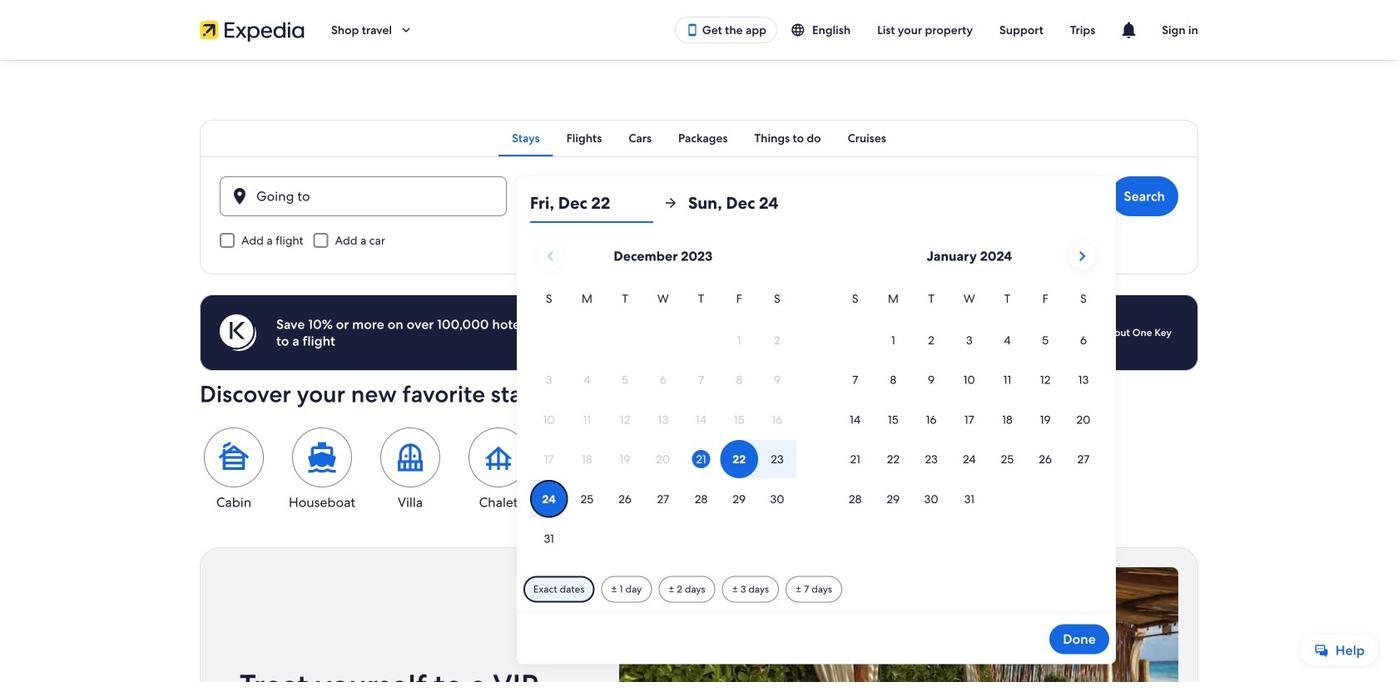 Task type: locate. For each thing, give the bounding box(es) containing it.
main content
[[0, 60, 1399, 683]]

directional image
[[663, 196, 678, 211]]

download the app button image
[[686, 23, 699, 37]]

january 2024 element
[[837, 290, 1103, 520]]

shop travel image
[[399, 22, 414, 37]]

tab list
[[200, 120, 1199, 157]]

application
[[530, 236, 1103, 560]]

small image
[[791, 22, 813, 37]]

today element
[[692, 450, 711, 469]]



Task type: vqa. For each thing, say whether or not it's contained in the screenshot.
"Next month" icon
yes



Task type: describe. For each thing, give the bounding box(es) containing it.
december 2023 element
[[530, 290, 797, 560]]

next month image
[[1073, 246, 1093, 266]]

communication center icon image
[[1119, 20, 1139, 40]]

expedia logo image
[[200, 18, 305, 42]]

previous month image
[[541, 246, 561, 266]]



